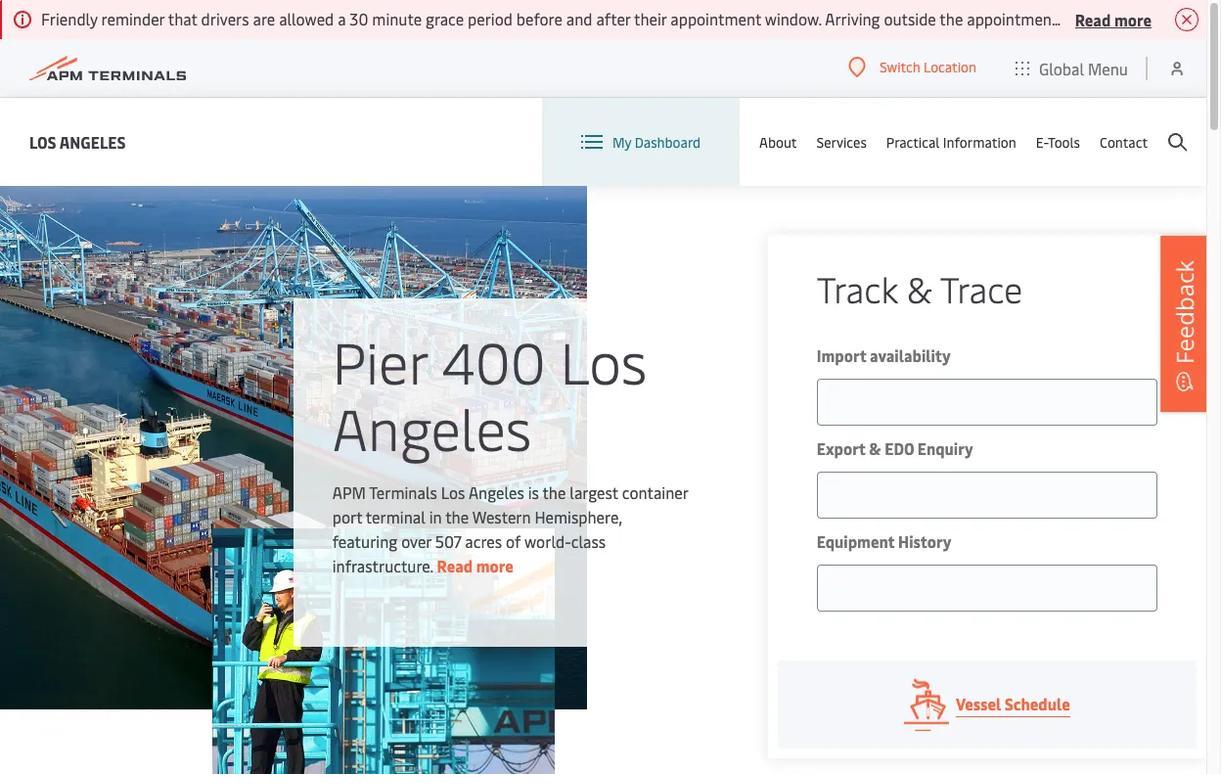 Task type: vqa. For each thing, say whether or not it's contained in the screenshot.
the Angeles
yes



Task type: describe. For each thing, give the bounding box(es) containing it.
infrastructure.
[[333, 554, 433, 576]]

los for pier 400 los angeles
[[560, 322, 647, 399]]

feedback button
[[1161, 235, 1210, 412]]

import
[[817, 345, 867, 366]]

information
[[943, 133, 1017, 151]]

is
[[528, 481, 539, 503]]

apm
[[333, 481, 366, 503]]

pier
[[333, 322, 428, 399]]

equipment
[[817, 530, 895, 552]]

trace
[[940, 264, 1023, 312]]

vessel schedule link
[[778, 661, 1197, 749]]

practical
[[887, 133, 940, 151]]

pier 400 los angeles
[[333, 322, 647, 465]]

featuring
[[333, 530, 398, 552]]

507
[[435, 530, 461, 552]]

track
[[817, 264, 898, 312]]

largest
[[570, 481, 618, 503]]

read more link
[[437, 554, 514, 576]]

feedback
[[1169, 260, 1201, 364]]

switch
[[880, 58, 921, 77]]

my dashboard button
[[581, 98, 701, 186]]

tools
[[1048, 133, 1081, 151]]

e-tools
[[1036, 133, 1081, 151]]

my
[[613, 133, 632, 151]]

contact button
[[1100, 98, 1148, 186]]

port
[[333, 506, 362, 527]]

read more for read more "button"
[[1075, 8, 1152, 30]]

services button
[[817, 98, 867, 186]]

western
[[472, 506, 531, 527]]

& for trace
[[907, 264, 933, 312]]

vessel
[[956, 693, 1002, 715]]

export
[[817, 438, 866, 459]]

services
[[817, 133, 867, 151]]

world-
[[525, 530, 571, 552]]

e-tools button
[[1036, 98, 1081, 186]]

switch location button
[[849, 57, 977, 78]]

about
[[760, 133, 797, 151]]

los angeles pier 400 image
[[0, 186, 587, 710]]

availability
[[870, 345, 951, 366]]

400
[[442, 322, 546, 399]]

los for apm terminals los angeles is the largest container port terminal in the western hemisphere, featuring over 507 acres of world-class infrastructure.
[[441, 481, 465, 503]]

vessel schedule
[[956, 693, 1071, 715]]

over
[[401, 530, 432, 552]]

more for the 'read more' link
[[476, 554, 514, 576]]

in
[[429, 506, 442, 527]]

la secondary image
[[213, 529, 555, 774]]



Task type: locate. For each thing, give the bounding box(es) containing it.
of
[[506, 530, 521, 552]]

0 horizontal spatial read
[[437, 554, 473, 576]]

more left close alert icon
[[1115, 8, 1152, 30]]

1 horizontal spatial &
[[907, 264, 933, 312]]

read
[[1075, 8, 1111, 30], [437, 554, 473, 576]]

1 horizontal spatial the
[[543, 481, 566, 503]]

1 horizontal spatial more
[[1115, 8, 1152, 30]]

0 vertical spatial the
[[543, 481, 566, 503]]

0 vertical spatial read more
[[1075, 8, 1152, 30]]

read more for the 'read more' link
[[437, 554, 514, 576]]

0 vertical spatial read
[[1075, 8, 1111, 30]]

1 horizontal spatial read more
[[1075, 8, 1152, 30]]

the
[[543, 481, 566, 503], [446, 506, 469, 527]]

1 vertical spatial los
[[560, 322, 647, 399]]

import availability
[[817, 345, 951, 366]]

0 horizontal spatial the
[[446, 506, 469, 527]]

2 horizontal spatial los
[[560, 322, 647, 399]]

global
[[1039, 57, 1085, 79]]

the right in
[[446, 506, 469, 527]]

dashboard
[[635, 133, 701, 151]]

read up global menu
[[1075, 8, 1111, 30]]

location
[[924, 58, 977, 77]]

angeles inside 'apm terminals los angeles is the largest container port terminal in the western hemisphere, featuring over 507 acres of world-class infrastructure.'
[[469, 481, 524, 503]]

los inside "pier 400 los angeles"
[[560, 322, 647, 399]]

los angeles link
[[29, 130, 126, 154]]

los
[[29, 131, 56, 152], [560, 322, 647, 399], [441, 481, 465, 503]]

read for the 'read more' link
[[437, 554, 473, 576]]

0 vertical spatial los
[[29, 131, 56, 152]]

0 horizontal spatial read more
[[437, 554, 514, 576]]

1 vertical spatial angeles
[[333, 388, 532, 465]]

1 vertical spatial read
[[437, 554, 473, 576]]

terminal
[[366, 506, 426, 527]]

my dashboard
[[613, 133, 701, 151]]

2 vertical spatial angeles
[[469, 481, 524, 503]]

& left edo
[[869, 438, 882, 459]]

read more down acres
[[437, 554, 514, 576]]

los inside 'apm terminals los angeles is the largest container port terminal in the western hemisphere, featuring over 507 acres of world-class infrastructure.'
[[441, 481, 465, 503]]

global menu
[[1039, 57, 1129, 79]]

read more up menu
[[1075, 8, 1152, 30]]

container
[[622, 481, 688, 503]]

read down 507
[[437, 554, 473, 576]]

1 horizontal spatial read
[[1075, 8, 1111, 30]]

los inside los angeles link
[[29, 131, 56, 152]]

0 vertical spatial more
[[1115, 8, 1152, 30]]

angeles for apm
[[469, 481, 524, 503]]

menu
[[1088, 57, 1129, 79]]

global menu button
[[996, 39, 1148, 97]]

apm terminals los angeles is the largest container port terminal in the western hemisphere, featuring over 507 acres of world-class infrastructure.
[[333, 481, 688, 576]]

more
[[1115, 8, 1152, 30], [476, 554, 514, 576]]

the right is
[[543, 481, 566, 503]]

read inside "button"
[[1075, 8, 1111, 30]]

& left trace
[[907, 264, 933, 312]]

enquiry
[[918, 438, 974, 459]]

more for read more "button"
[[1115, 8, 1152, 30]]

angeles for pier
[[333, 388, 532, 465]]

0 vertical spatial &
[[907, 264, 933, 312]]

terminals
[[369, 481, 437, 503]]

&
[[907, 264, 933, 312], [869, 438, 882, 459]]

practical information button
[[887, 98, 1017, 186]]

contact
[[1100, 133, 1148, 151]]

equipment history
[[817, 530, 952, 552]]

1 vertical spatial more
[[476, 554, 514, 576]]

acres
[[465, 530, 502, 552]]

e-
[[1036, 133, 1048, 151]]

read more
[[1075, 8, 1152, 30], [437, 554, 514, 576]]

1 vertical spatial read more
[[437, 554, 514, 576]]

angeles inside "pier 400 los angeles"
[[333, 388, 532, 465]]

angeles
[[59, 131, 126, 152], [333, 388, 532, 465], [469, 481, 524, 503]]

1 horizontal spatial los
[[441, 481, 465, 503]]

history
[[899, 530, 952, 552]]

more down acres
[[476, 554, 514, 576]]

edo
[[885, 438, 914, 459]]

2 vertical spatial los
[[441, 481, 465, 503]]

read for read more "button"
[[1075, 8, 1111, 30]]

about button
[[760, 98, 797, 186]]

export & edo enquiry
[[817, 438, 974, 459]]

class
[[571, 530, 606, 552]]

close alert image
[[1176, 8, 1199, 31]]

switch location
[[880, 58, 977, 77]]

more inside "button"
[[1115, 8, 1152, 30]]

0 horizontal spatial more
[[476, 554, 514, 576]]

1 vertical spatial the
[[446, 506, 469, 527]]

track & trace
[[817, 264, 1023, 312]]

0 vertical spatial angeles
[[59, 131, 126, 152]]

los angeles
[[29, 131, 126, 152]]

1 vertical spatial &
[[869, 438, 882, 459]]

read more button
[[1075, 7, 1152, 31]]

0 horizontal spatial los
[[29, 131, 56, 152]]

& for edo
[[869, 438, 882, 459]]

hemisphere,
[[535, 506, 622, 527]]

schedule
[[1005, 693, 1071, 715]]

practical information
[[887, 133, 1017, 151]]

0 horizontal spatial &
[[869, 438, 882, 459]]



